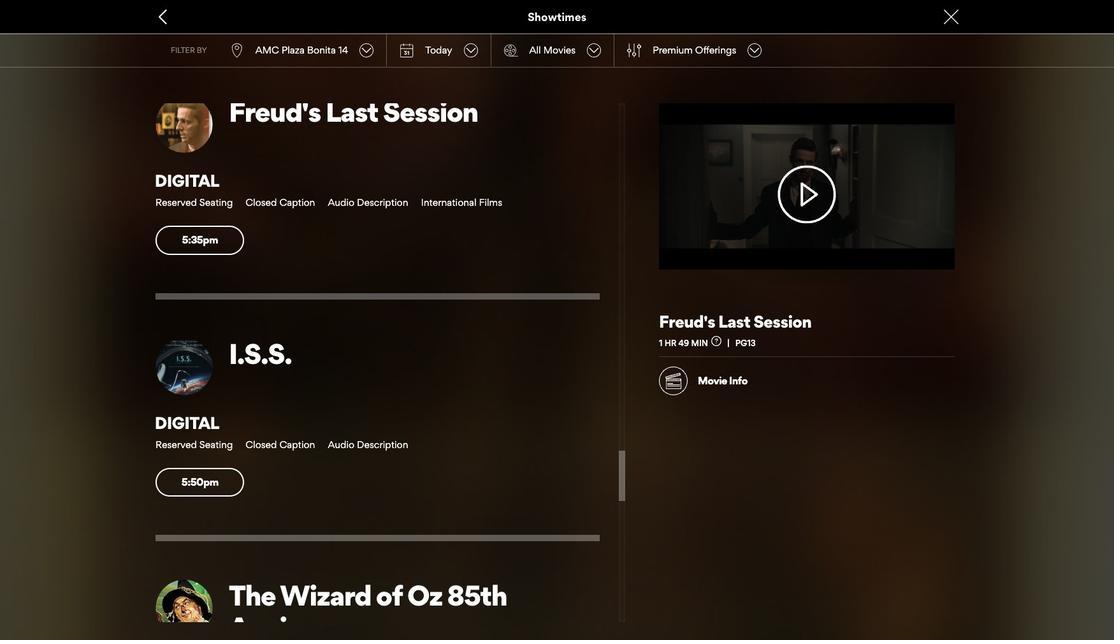 Task type: describe. For each thing, give the bounding box(es) containing it.
oz
[[407, 578, 442, 613]]

score for critics score
[[802, 401, 828, 413]]

digital for i.s.s.
[[155, 412, 219, 433]]

audience
[[907, 388, 950, 400]]

reserved seating for freud's last session
[[156, 197, 233, 209]]

seating for freud's last session
[[199, 197, 233, 209]]

info
[[729, 374, 748, 387]]

min
[[691, 338, 708, 348]]

more information about image
[[711, 336, 722, 346]]

closed for freud's last session
[[246, 197, 277, 209]]

49
[[679, 338, 689, 348]]

critics score link
[[764, 367, 850, 414]]

filter by element
[[627, 43, 641, 57]]

filter by
[[171, 45, 207, 55]]

0 horizontal spatial freud's last session
[[229, 95, 478, 129]]

0 vertical spatial last
[[326, 95, 378, 129]]

amc plaza bonita 14
[[255, 44, 348, 56]]

0 vertical spatial session
[[383, 95, 478, 129]]

all
[[529, 44, 541, 56]]

caption for freud's last session
[[279, 197, 315, 209]]

movie
[[698, 374, 727, 387]]

premium offerings
[[653, 44, 737, 56]]

5:50pm
[[182, 475, 218, 488]]

today
[[425, 44, 452, 56]]

movies
[[543, 44, 576, 56]]

the wizard of oz 85th anniversary link
[[229, 578, 600, 640]]

international films
[[421, 197, 502, 209]]

14
[[338, 44, 348, 56]]

audience score link
[[869, 367, 955, 414]]

audio description for i.s.s.
[[328, 439, 408, 451]]

caption for i.s.s.
[[279, 439, 315, 451]]

reserved for i.s.s.
[[156, 439, 197, 451]]

movie info button
[[659, 367, 748, 395]]

plaza
[[282, 44, 305, 56]]



Task type: locate. For each thing, give the bounding box(es) containing it.
2 description from the top
[[357, 439, 408, 451]]

freud's up 49
[[659, 311, 715, 331]]

0 horizontal spatial last
[[326, 95, 378, 129]]

1 vertical spatial session
[[754, 311, 812, 331]]

last up pg13
[[718, 311, 750, 331]]

premium
[[653, 44, 693, 56]]

0 vertical spatial audio
[[328, 197, 355, 209]]

wizard
[[280, 578, 371, 613]]

0 horizontal spatial session
[[383, 95, 478, 129]]

i.s.s.
[[229, 337, 291, 371]]

i.s.s. link
[[229, 337, 600, 371]]

pg13
[[735, 338, 756, 348]]

5:50pm button
[[156, 468, 244, 497]]

closed caption
[[246, 197, 315, 209], [246, 439, 315, 451]]

0 vertical spatial reserved seating
[[156, 197, 233, 209]]

reserved seating up the 5:50pm
[[156, 439, 233, 451]]

anniversary
[[229, 610, 379, 640]]

score down critics
[[802, 401, 828, 413]]

2 score from the left
[[907, 401, 933, 413]]

1 hr 49 min
[[659, 338, 708, 348]]

0 vertical spatial seating
[[199, 197, 233, 209]]

1 vertical spatial digital
[[155, 412, 219, 433]]

2 caption from the top
[[279, 439, 315, 451]]

seating up 5:35pm
[[199, 197, 233, 209]]

the wizard of oz 85th anniversary
[[229, 578, 507, 640]]

score for audience score
[[907, 401, 933, 413]]

reserved up the 5:50pm
[[156, 439, 197, 451]]

1 reserved from the top
[[156, 197, 197, 209]]

1 horizontal spatial freud's
[[659, 311, 715, 331]]

freud's last session down 14
[[229, 95, 478, 129]]

hr
[[665, 338, 677, 348]]

1 caption from the top
[[279, 197, 315, 209]]

caption
[[279, 197, 315, 209], [279, 439, 315, 451]]

1 horizontal spatial last
[[718, 311, 750, 331]]

1 horizontal spatial session
[[754, 311, 812, 331]]

audio description
[[328, 197, 408, 209], [328, 439, 408, 451]]

digital
[[155, 170, 219, 191], [155, 412, 219, 433]]

the
[[229, 578, 276, 613]]

reserved up 5:35pm
[[156, 197, 197, 209]]

2 audio from the top
[[328, 439, 355, 451]]

audio for i.s.s.
[[328, 439, 355, 451]]

0 vertical spatial caption
[[279, 197, 315, 209]]

audience score
[[907, 388, 950, 413]]

2 closed caption from the top
[[246, 439, 315, 451]]

0 horizontal spatial score
[[802, 401, 828, 413]]

all movies
[[529, 44, 576, 56]]

session up pg13
[[754, 311, 812, 331]]

reserved seating for i.s.s.
[[156, 439, 233, 451]]

audio description for freud's last session
[[328, 197, 408, 209]]

freud's last session link
[[229, 95, 600, 129]]

1 vertical spatial closed
[[246, 439, 277, 451]]

showtimes
[[528, 10, 587, 23]]

1 vertical spatial audio description
[[328, 439, 408, 451]]

reserved for freud's last session
[[156, 197, 197, 209]]

score down audience
[[907, 401, 933, 413]]

5:35pm button
[[156, 226, 244, 255]]

last down 14
[[326, 95, 378, 129]]

films
[[479, 197, 502, 209]]

0 vertical spatial description
[[357, 197, 408, 209]]

1 vertical spatial last
[[718, 311, 750, 331]]

bonita
[[307, 44, 336, 56]]

freud's down amc
[[229, 95, 321, 129]]

audio
[[328, 197, 355, 209], [328, 439, 355, 451]]

1 vertical spatial reserved seating
[[156, 439, 233, 451]]

2 digital from the top
[[155, 412, 219, 433]]

close this dialog image
[[1092, 615, 1105, 628]]

reserved
[[156, 197, 197, 209], [156, 439, 197, 451]]

score
[[802, 401, 828, 413], [907, 401, 933, 413]]

0 vertical spatial freud's
[[229, 95, 321, 129]]

1 description from the top
[[357, 197, 408, 209]]

0 vertical spatial closed
[[246, 197, 277, 209]]

by
[[197, 45, 207, 55]]

1 audio from the top
[[328, 197, 355, 209]]

critics score
[[802, 388, 831, 413]]

closed
[[246, 197, 277, 209], [246, 439, 277, 451]]

of
[[376, 578, 402, 613]]

85th
[[447, 578, 507, 613]]

1 seating from the top
[[199, 197, 233, 209]]

0 horizontal spatial freud's
[[229, 95, 321, 129]]

critics
[[802, 388, 831, 400]]

digital up 5:35pm
[[155, 170, 219, 191]]

amc
[[255, 44, 279, 56]]

0 vertical spatial freud's last session
[[229, 95, 478, 129]]

last
[[326, 95, 378, 129], [718, 311, 750, 331]]

2 reserved from the top
[[156, 439, 197, 451]]

score inside audience score
[[907, 401, 933, 413]]

5:35pm
[[182, 234, 218, 246]]

1 vertical spatial audio
[[328, 439, 355, 451]]

score inside "critics score"
[[802, 401, 828, 413]]

filter
[[171, 45, 195, 55]]

reserved seating up 5:35pm
[[156, 197, 233, 209]]

2 reserved seating from the top
[[156, 439, 233, 451]]

movie info
[[698, 374, 748, 387]]

1 score from the left
[[802, 401, 828, 413]]

2 audio description from the top
[[328, 439, 408, 451]]

1 vertical spatial seating
[[199, 439, 233, 451]]

seating
[[199, 197, 233, 209], [199, 439, 233, 451]]

offerings
[[695, 44, 737, 56]]

1 horizontal spatial score
[[907, 401, 933, 413]]

1 vertical spatial freud's last session
[[659, 311, 812, 331]]

description for freud's last session
[[357, 197, 408, 209]]

reserved seating
[[156, 197, 233, 209], [156, 439, 233, 451]]

0 vertical spatial closed caption
[[246, 197, 315, 209]]

session
[[383, 95, 478, 129], [754, 311, 812, 331]]

1 vertical spatial freud's
[[659, 311, 715, 331]]

1 vertical spatial reserved
[[156, 439, 197, 451]]

0 vertical spatial digital
[[155, 170, 219, 191]]

1 vertical spatial closed caption
[[246, 439, 315, 451]]

description
[[357, 197, 408, 209], [357, 439, 408, 451]]

description for i.s.s.
[[357, 439, 408, 451]]

international
[[421, 197, 477, 209]]

closed caption for freud's last session
[[246, 197, 315, 209]]

1 reserved seating from the top
[[156, 197, 233, 209]]

audio for freud's last session
[[328, 197, 355, 209]]

0 vertical spatial reserved
[[156, 197, 197, 209]]

1 closed from the top
[[246, 197, 277, 209]]

1 closed caption from the top
[[246, 197, 315, 209]]

1 vertical spatial caption
[[279, 439, 315, 451]]

1 digital from the top
[[155, 170, 219, 191]]

freud's last session up pg13
[[659, 311, 812, 331]]

2 closed from the top
[[246, 439, 277, 451]]

2 seating from the top
[[199, 439, 233, 451]]

session down today
[[383, 95, 478, 129]]

play trailer for freud's last session image
[[659, 103, 955, 270], [760, 165, 854, 223]]

1 vertical spatial description
[[357, 439, 408, 451]]

seating up the 5:50pm
[[199, 439, 233, 451]]

seating for i.s.s.
[[199, 439, 233, 451]]

1 horizontal spatial freud's last session
[[659, 311, 812, 331]]

freud's last session
[[229, 95, 478, 129], [659, 311, 812, 331]]

closed for i.s.s.
[[246, 439, 277, 451]]

1
[[659, 338, 663, 348]]

digital up the 5:50pm
[[155, 412, 219, 433]]

freud's
[[229, 95, 321, 129], [659, 311, 715, 331]]

digital for freud's last session
[[155, 170, 219, 191]]

0 vertical spatial audio description
[[328, 197, 408, 209]]

closed caption for i.s.s.
[[246, 439, 315, 451]]

1 audio description from the top
[[328, 197, 408, 209]]

1 hr 49 min button
[[659, 336, 735, 348]]



Task type: vqa. For each thing, say whether or not it's contained in the screenshot.
first Your
no



